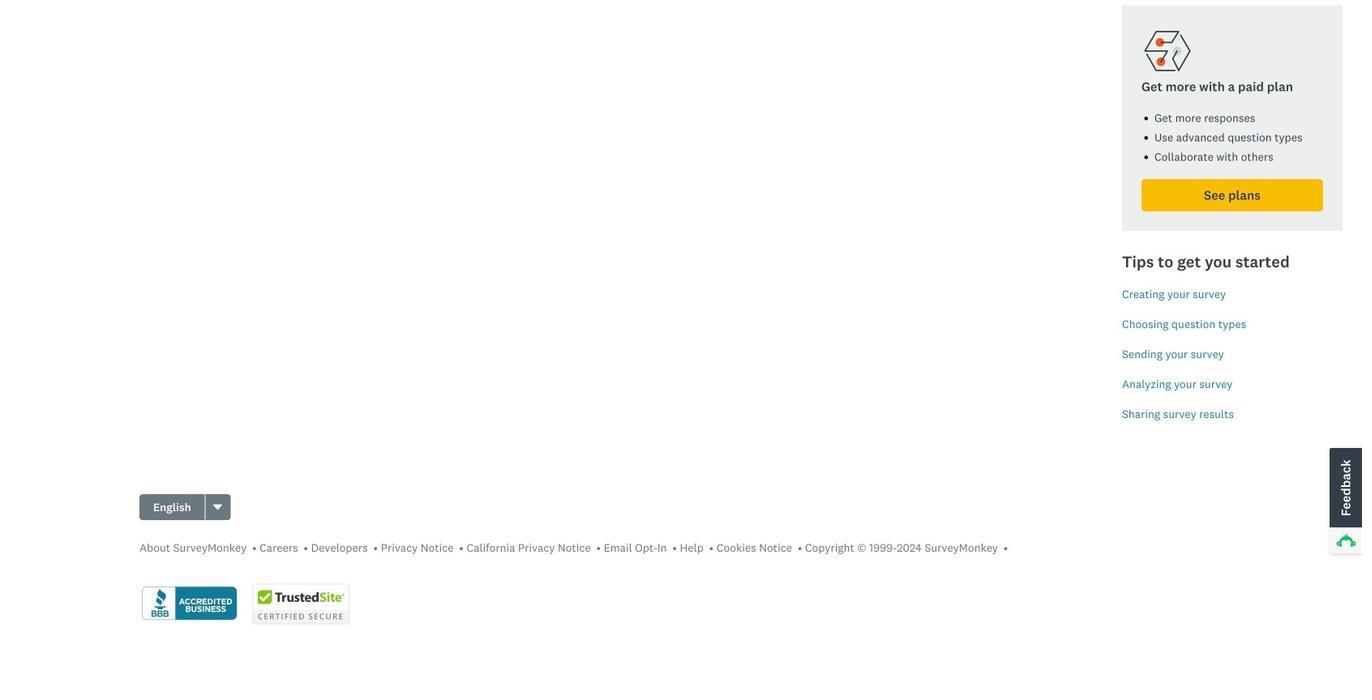 Task type: describe. For each thing, give the bounding box(es) containing it.
response based pricing icon image
[[1142, 25, 1194, 77]]



Task type: locate. For each thing, give the bounding box(es) containing it.
click to verify bbb accreditation and to see a bbb report. image
[[140, 586, 239, 624]]

group
[[140, 495, 231, 521]]

language dropdown image
[[212, 502, 224, 513], [214, 505, 222, 511]]

trustedsite helps keep you safe from identity theft, credit card fraud, spyware, spam, viruses and online scams image
[[252, 584, 350, 625]]



Task type: vqa. For each thing, say whether or not it's contained in the screenshot.
TRUSTEDSITE HELPS KEEP YOU SAFE FROM IDENTITY THEFT, CREDIT CARD FRAUD, SPYWARE, SPAM, VIRUSES AND ONLINE SCAMS image
yes



